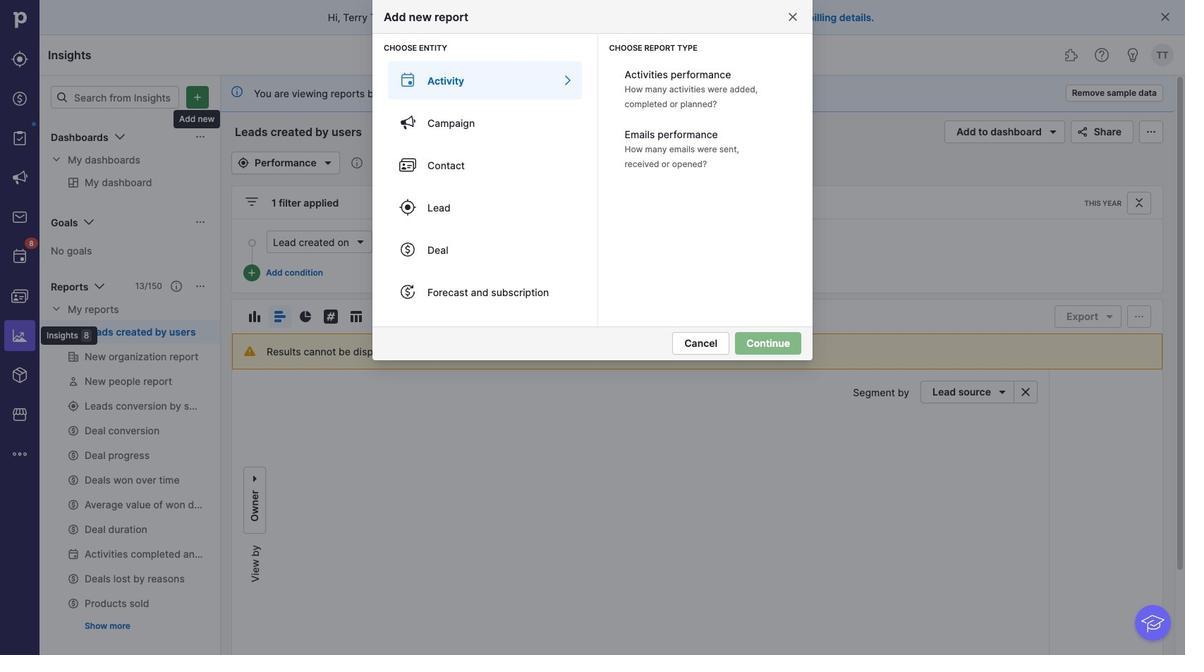 Task type: describe. For each thing, give the bounding box(es) containing it.
contacts image
[[11, 288, 28, 305]]

2 mm/dd/yyyy text field from the left
[[645, 231, 775, 253]]

Leads created by users field
[[232, 123, 388, 141]]

color primary inverted image for color warning image
[[246, 268, 258, 279]]

0 horizontal spatial color secondary image
[[51, 154, 62, 165]]

2 color undefined image from the top
[[11, 248, 28, 265]]

campaigns image
[[11, 169, 28, 186]]

leads image
[[11, 51, 28, 68]]

color info image
[[232, 86, 243, 97]]

Search from Insights text field
[[51, 86, 179, 109]]

marketplace image
[[11, 407, 28, 424]]

sales assistant image
[[1125, 47, 1142, 64]]

quick help image
[[1094, 47, 1111, 64]]

1 color undefined image from the top
[[11, 130, 28, 147]]

more image
[[11, 446, 28, 463]]

info image
[[351, 157, 363, 169]]

color warning image
[[244, 346, 256, 357]]

products image
[[11, 367, 28, 384]]



Task type: vqa. For each thing, say whether or not it's contained in the screenshot.
"Insights" IMAGE
yes



Task type: locate. For each thing, give the bounding box(es) containing it.
color undefined image
[[11, 130, 28, 147], [11, 248, 28, 265]]

0 vertical spatial color undefined image
[[11, 130, 28, 147]]

Search Pipedrive field
[[466, 41, 720, 69]]

color undefined image up "campaigns" icon
[[11, 130, 28, 147]]

0 vertical spatial color primary inverted image
[[189, 92, 206, 103]]

1 vertical spatial color undefined image
[[11, 248, 28, 265]]

color primary image
[[788, 11, 799, 23], [1160, 11, 1172, 23], [56, 92, 68, 103], [400, 114, 416, 131], [1075, 126, 1092, 138], [111, 128, 128, 145], [195, 131, 206, 143], [320, 155, 337, 172], [1131, 198, 1148, 209], [400, 199, 416, 216], [81, 214, 98, 231], [91, 278, 108, 295], [195, 281, 206, 292], [272, 308, 289, 325], [297, 308, 314, 325], [323, 308, 340, 325], [1102, 311, 1119, 323], [1131, 311, 1148, 323], [249, 471, 260, 488]]

color undefined image down sales inbox icon
[[11, 248, 28, 265]]

deals image
[[11, 90, 28, 107]]

1 horizontal spatial color secondary image
[[1018, 387, 1035, 398]]

color primary inverted image
[[189, 92, 206, 103], [246, 268, 258, 279]]

1 vertical spatial color primary inverted image
[[246, 268, 258, 279]]

menu item
[[0, 316, 40, 356]]

1 vertical spatial color secondary image
[[1018, 387, 1035, 398]]

color primary inverted image for leftmost color secondary image
[[189, 92, 206, 103]]

sales inbox image
[[11, 209, 28, 226]]

color active image
[[559, 72, 576, 89]]

0 horizontal spatial color primary inverted image
[[189, 92, 206, 103]]

knowledge center bot, also known as kc bot is an onboarding assistant that allows you to see the list of onboarding items in one place for quick and easy reference. this improves your in-app experience. image
[[1136, 606, 1172, 642]]

0 horizontal spatial mm/dd/yyyy text field
[[500, 231, 630, 253]]

1 horizontal spatial mm/dd/yyyy text field
[[645, 231, 775, 253]]

1 horizontal spatial color primary inverted image
[[246, 268, 258, 279]]

1 mm/dd/yyyy text field from the left
[[500, 231, 630, 253]]

MM/DD/YYYY text field
[[500, 231, 630, 253], [645, 231, 775, 253]]

color secondary image
[[51, 304, 62, 315]]

insights image
[[11, 328, 28, 344]]

color secondary image
[[51, 154, 62, 165], [1018, 387, 1035, 398]]

menu
[[0, 0, 98, 656]]

home image
[[9, 9, 30, 30]]

0 vertical spatial color secondary image
[[51, 154, 62, 165]]

color primary image
[[400, 72, 416, 89], [1045, 124, 1062, 140], [1143, 126, 1160, 138], [400, 157, 416, 174], [235, 157, 252, 169], [244, 193, 260, 210], [195, 217, 206, 228], [400, 241, 416, 258], [171, 281, 182, 292], [400, 284, 416, 301], [246, 308, 263, 325], [348, 308, 365, 325], [995, 387, 1011, 398]]



